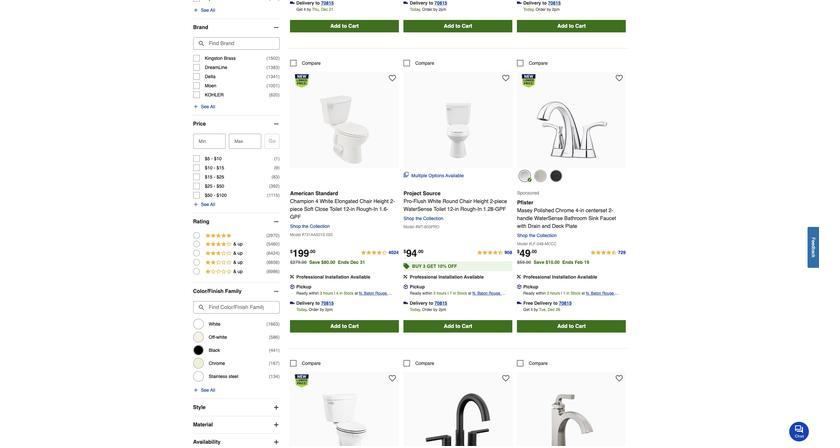 Task type: locate. For each thing, give the bounding box(es) containing it.
heart outline image
[[389, 75, 396, 82], [503, 75, 510, 82]]

1 horizontal spatial get
[[524, 308, 530, 312]]

in inside ready within 3 hours | 4 in stock at n. baton rouge lowe's
[[340, 291, 343, 296]]

minus image inside "rating" button
[[273, 219, 280, 225]]

7 ) from the top
[[278, 165, 280, 170]]

2 vertical spatial shop
[[518, 233, 528, 238]]

12- inside "project source pro-flush white round chair height 2-piece watersense toilet 12-in rough-in 1.28-gpf"
[[448, 206, 455, 212]]

multiple
[[412, 173, 428, 178]]

minus image
[[273, 24, 280, 31], [273, 219, 280, 225]]

4.5 stars image left 49
[[477, 249, 513, 257]]

1 horizontal spatial piece
[[495, 199, 508, 204]]

dec for 31
[[351, 260, 359, 265]]

1 $ from the left
[[290, 249, 293, 254]]

1 new lower price image from the left
[[295, 74, 309, 88]]

2 horizontal spatial professional installation available
[[524, 274, 598, 280]]

3 n. from the left
[[587, 291, 590, 296]]

1 vertical spatial collection
[[310, 224, 330, 229]]

rating button
[[193, 213, 280, 230]]

0 horizontal spatial model
[[290, 233, 301, 237]]

2 horizontal spatial rouge
[[603, 291, 614, 296]]

hours
[[324, 291, 333, 296], [437, 291, 447, 296], [551, 291, 561, 296]]

4 stars image
[[205, 241, 232, 248], [361, 249, 399, 257]]

0 vertical spatial collection
[[424, 216, 444, 221]]

) down ( 6656 )
[[278, 269, 280, 274]]

pickup image
[[290, 285, 295, 289], [404, 285, 409, 289], [518, 285, 522, 289]]

watersense up and at the right of the page
[[535, 216, 563, 221]]

e up the 'b'
[[812, 243, 817, 245]]

6986
[[268, 269, 278, 274]]

) for ( 392 )
[[278, 184, 280, 189]]

ends
[[338, 260, 349, 265], [563, 260, 574, 265]]

lowe's inside ready within 3 hours | 7 in stock at n. baton rouge lowe's
[[473, 298, 485, 302]]

kingston brass
[[205, 56, 236, 61]]

within for ready within 3 hours | 7 in stock at n. baton rouge lowe's
[[423, 291, 433, 296]]

chair inside american standard champion 4 white elongated chair height 2- piece soft close toilet 12-in rough-in 1.6- gpf
[[360, 199, 373, 204]]

3 lowe's from the left
[[587, 298, 599, 302]]

style button
[[193, 399, 280, 416]]

1 heart outline image from the left
[[389, 75, 396, 82]]

1 vertical spatial get
[[524, 308, 530, 312]]

# for champion 4 white elongated chair height 2- piece soft close toilet 12-in rough-in 1.6- gpf
[[302, 233, 304, 237]]

faucet
[[601, 216, 617, 221]]

rouge inside ready within 3 hours | 4 in stock at n. baton rouge lowe's
[[376, 291, 387, 296]]

rouge inside ready within 3 hours | 7 in stock at n. baton rouge lowe's
[[489, 291, 501, 296]]

see up brand
[[201, 7, 209, 13]]

2 ready from the left
[[410, 291, 422, 296]]

$10 - $15
[[205, 165, 224, 170]]

& right '2 stars' image
[[234, 260, 237, 265]]

2 n. baton rouge lowe's button from the left
[[473, 290, 513, 302]]

chrome up stainless
[[209, 361, 225, 366]]

$25 up $25 - $50 on the top of the page
[[217, 174, 224, 180]]

plus image up style
[[193, 388, 199, 393]]

drain
[[528, 223, 541, 229]]

2 vertical spatial shop the collection link
[[518, 233, 560, 238]]

$ inside $ 94 .00
[[404, 249, 407, 254]]

actual price $94.00 element
[[404, 248, 424, 259]]

white inside american standard champion 4 white elongated chair height 2- piece soft close toilet 12-in rough-in 1.6- gpf
[[320, 199, 334, 204]]

1 vertical spatial $50
[[205, 193, 213, 198]]

2 professional installation available from the left
[[410, 274, 484, 280]]

3 inside ready within 3 hours | 1 in stock at n. baton rouge lowe's
[[547, 291, 550, 296]]

| for 7
[[448, 291, 449, 296]]

2 horizontal spatial shop
[[518, 233, 528, 238]]

pickup down $279.00 on the bottom left of page
[[297, 284, 312, 290]]

see all for price
[[201, 202, 215, 207]]

3 see all from the top
[[201, 202, 215, 207]]

1 vertical spatial piece
[[290, 206, 303, 212]]

4 all from the top
[[210, 388, 215, 393]]

1 horizontal spatial #
[[416, 225, 418, 229]]

truck filled image
[[404, 1, 409, 5], [518, 1, 522, 5], [404, 301, 409, 306]]

0 horizontal spatial gpf
[[290, 214, 301, 220]]

shop the collection link up model # lf-048-mccc
[[518, 233, 560, 238]]

moen
[[205, 83, 217, 88]]

0 vertical spatial dec
[[321, 7, 328, 12]]

installation for 2nd assembly icon from the right
[[439, 274, 463, 280]]

4 & from the top
[[234, 269, 237, 274]]

1 save from the left
[[310, 260, 320, 265]]

hours inside ready within 3 hours | 4 in stock at n. baton rouge lowe's
[[324, 291, 333, 296]]

5 ) from the top
[[278, 92, 280, 97]]

12- down the "elongated"
[[344, 206, 351, 212]]

minus image inside color/finish family button
[[273, 288, 280, 295]]

hours inside ready within 3 hours | 1 in stock at n. baton rouge lowe's
[[551, 291, 561, 296]]

,
[[421, 7, 422, 12], [534, 7, 535, 12], [307, 308, 308, 312], [421, 308, 422, 312]]

1 pickup from the left
[[297, 284, 312, 290]]

minus image down 6986
[[273, 288, 280, 295]]

0 horizontal spatial rough-
[[357, 206, 374, 212]]

shop the collection link for soft
[[290, 224, 333, 229]]

up for ( 6424 )
[[238, 251, 243, 256]]

color/finish
[[193, 289, 224, 295]]

compare inside '1000244329' element
[[529, 61, 548, 66]]

| inside ready within 3 hours | 1 in stock at n. baton rouge lowe's
[[562, 291, 563, 296]]

baton inside ready within 3 hours | 7 in stock at n. baton rouge lowe's
[[478, 291, 488, 296]]

0 vertical spatial shop
[[404, 216, 415, 221]]

all for brand
[[210, 104, 215, 109]]

) for ( 83 )
[[278, 174, 280, 180]]

multiple options available
[[412, 173, 464, 178]]

stock for 4
[[344, 291, 354, 296]]

white
[[320, 199, 334, 204], [428, 199, 442, 204], [209, 322, 221, 327]]

rough- inside american standard champion 4 white elongated chair height 2- piece soft close toilet 12-in rough-in 1.6- gpf
[[357, 206, 374, 212]]

2 | from the left
[[448, 291, 449, 296]]

compare inside 1000247221 element
[[302, 61, 321, 66]]

$ up $279.00 on the bottom left of page
[[290, 249, 293, 254]]

0 horizontal spatial rouge
[[376, 291, 387, 296]]

0 vertical spatial shop the collection
[[404, 216, 444, 221]]

0 horizontal spatial piece
[[290, 206, 303, 212]]

2pm
[[439, 7, 447, 12], [553, 7, 560, 12], [325, 308, 333, 312], [439, 308, 447, 312]]

in inside "project source pro-flush white round chair height 2-piece watersense toilet 12-in rough-in 1.28-gpf"
[[455, 206, 459, 212]]

4 down savings save $80.00 element at left bottom
[[337, 291, 339, 296]]

buy
[[413, 264, 422, 269]]

2 horizontal spatial |
[[562, 291, 563, 296]]

2- up faucet
[[609, 208, 614, 214]]

1 4.5 stars image from the left
[[477, 249, 513, 257]]

0 horizontal spatial in
[[374, 206, 378, 212]]

professional installation available down 10%
[[410, 274, 484, 280]]

stock inside ready within 3 hours | 4 in stock at n. baton rouge lowe's
[[344, 291, 354, 296]]

$ right 908
[[518, 249, 520, 254]]

heart outline image
[[616, 75, 624, 82], [389, 375, 396, 382], [503, 375, 510, 382], [616, 375, 624, 382]]

1 height from the left
[[374, 199, 389, 204]]

within for ready within 3 hours | 1 in stock at n. baton rouge lowe's
[[536, 291, 546, 296]]

chrome left 4- at the top right of the page
[[556, 208, 575, 214]]

1 minus image from the top
[[273, 121, 280, 127]]

) for ( 1502 )
[[278, 56, 280, 61]]

dec
[[321, 7, 328, 12], [351, 260, 359, 265], [548, 308, 555, 312]]

collection up 731aa001s.020
[[310, 224, 330, 229]]

see all up brand
[[201, 7, 215, 13]]

ready down $279.00 on the bottom left of page
[[297, 291, 308, 296]]

$10 down the $5
[[205, 165, 213, 170]]

piece for champion 4 white elongated chair height 2- piece soft close toilet 12-in rough-in 1.6- gpf
[[290, 206, 303, 212]]

stock for 1
[[571, 291, 581, 296]]

chair inside "project source pro-flush white round chair height 2-piece watersense toilet 12-in rough-in 1.28-gpf"
[[460, 199, 472, 204]]

2 at from the left
[[469, 291, 472, 296]]

1 vertical spatial model
[[290, 233, 301, 237]]

in down savings save $80.00 element at left bottom
[[340, 291, 343, 296]]

Find Brand text field
[[193, 37, 280, 50]]

2 4.5 stars image from the left
[[591, 249, 627, 257]]

18 ) from the top
[[278, 348, 280, 353]]

.00 inside $ 199 .00
[[309, 249, 316, 254]]

kohler
[[205, 92, 224, 97]]

ready within 3 hours | 1 in stock at n. baton rouge lowe's
[[524, 291, 616, 302]]

0 horizontal spatial get
[[297, 7, 303, 12]]

|
[[334, 291, 336, 296], [448, 291, 449, 296], [562, 291, 563, 296]]

& right 1 star image
[[234, 269, 237, 274]]

1 horizontal spatial it
[[531, 308, 533, 312]]

american standard champion 4 white elongated chair height 2-piece soft close toilet 12-in rough-in 1.6-gpf image
[[309, 93, 381, 165]]

ready inside ready within 3 hours | 7 in stock at n. baton rouge lowe's
[[410, 291, 422, 296]]

- up $15 - $25
[[214, 165, 216, 170]]

1 vertical spatial the
[[302, 224, 309, 229]]

dec left 31
[[351, 260, 359, 265]]

plus image inside availability button
[[273, 439, 280, 446]]

see
[[201, 7, 209, 13], [201, 104, 209, 109], [201, 202, 209, 207], [201, 388, 209, 393]]

$59.00 save $10.00 ends feb 19
[[518, 260, 590, 265]]

rough-
[[357, 206, 374, 212], [461, 206, 478, 212]]

1 horizontal spatial 2-
[[490, 199, 495, 204]]

chair right the "elongated"
[[360, 199, 373, 204]]

0 horizontal spatial 12-
[[344, 206, 351, 212]]

.00
[[309, 249, 316, 254], [418, 249, 424, 254], [531, 249, 537, 254]]

2 in from the left
[[478, 206, 482, 212]]

gpf inside american standard champion 4 white elongated chair height 2- piece soft close toilet 12-in rough-in 1.6- gpf
[[290, 214, 301, 220]]

1 baton from the left
[[364, 291, 375, 296]]

rough- left 1.28-
[[461, 206, 478, 212]]

add to cart
[[331, 23, 359, 29], [444, 23, 473, 29], [558, 23, 586, 29], [331, 324, 359, 329], [444, 324, 473, 329], [558, 324, 586, 329]]

3 inside ready within 3 hours | 7 in stock at n. baton rouge lowe's
[[434, 291, 436, 296]]

1 horizontal spatial white
[[320, 199, 334, 204]]

3 | from the left
[[562, 291, 563, 296]]

brand button
[[193, 19, 280, 36]]

shop up model # mt-803pro on the bottom of the page
[[404, 216, 415, 221]]

3 stock from the left
[[571, 291, 581, 296]]

piece down 'champion'
[[290, 206, 303, 212]]

minus image
[[273, 121, 280, 127], [273, 288, 280, 295]]

up
[[238, 242, 243, 247], [238, 251, 243, 256], [238, 260, 243, 265], [238, 269, 243, 274]]

0 horizontal spatial lowe's
[[359, 298, 371, 302]]

0 horizontal spatial ends
[[338, 260, 349, 265]]

compare inside 5014109877 element
[[416, 361, 435, 366]]

12- down the round
[[448, 206, 455, 212]]

3 pickup from the left
[[524, 284, 539, 290]]

in inside ready within 3 hours | 1 in stock at n. baton rouge lowe's
[[567, 291, 570, 296]]

2 height from the left
[[474, 199, 489, 204]]

1 chair from the left
[[360, 199, 373, 204]]

baton inside ready within 3 hours | 4 in stock at n. baton rouge lowe's
[[364, 291, 375, 296]]

n. for 4
[[359, 291, 363, 296]]

new lower price image
[[295, 74, 309, 88], [523, 74, 536, 88]]

1 see from the top
[[201, 7, 209, 13]]

gpf left masey
[[496, 206, 506, 212]]

3 all from the top
[[210, 202, 215, 207]]

2 minus image from the top
[[273, 219, 280, 225]]

2 vertical spatial the
[[530, 233, 536, 238]]

1 rouge from the left
[[376, 291, 387, 296]]

height for in
[[374, 199, 389, 204]]

( for 6656
[[267, 260, 268, 265]]

2 horizontal spatial professional
[[524, 274, 551, 280]]

2 baton from the left
[[478, 291, 488, 296]]

hours down $80.00
[[324, 291, 333, 296]]

2 chair from the left
[[460, 199, 472, 204]]

- up $25 - $50 on the top of the page
[[214, 174, 216, 180]]

the up mt-
[[416, 216, 422, 221]]

2 horizontal spatial pickup image
[[518, 285, 522, 289]]

4.5 stars image
[[477, 249, 513, 257], [591, 249, 627, 257]]

in inside ready within 3 hours | 7 in stock at n. baton rouge lowe's
[[453, 291, 457, 296]]

within inside ready within 3 hours | 1 in stock at n. baton rouge lowe's
[[536, 291, 546, 296]]

$ for 94
[[404, 249, 407, 254]]

e
[[812, 240, 817, 243], [812, 243, 817, 245]]

1 horizontal spatial gpf
[[496, 206, 506, 212]]

| inside ready within 3 hours | 7 in stock at n. baton rouge lowe's
[[448, 291, 449, 296]]

( for 1663
[[267, 322, 268, 327]]

1 n. from the left
[[359, 291, 363, 296]]

dec for 26
[[548, 308, 555, 312]]

0 horizontal spatial installation
[[325, 274, 350, 280]]

get
[[427, 264, 437, 269]]

2 horizontal spatial installation
[[553, 274, 577, 280]]

- for $50
[[214, 193, 216, 198]]

shop the collection up model # mt-803pro on the bottom of the page
[[404, 216, 444, 221]]

2 & from the top
[[234, 251, 237, 256]]

it for free
[[531, 308, 533, 312]]

4.5 stars image for 94
[[477, 249, 513, 257]]

get down free
[[524, 308, 530, 312]]

baton inside ready within 3 hours | 1 in stock at n. baton rouge lowe's
[[592, 291, 602, 296]]

$ inside $ 199 .00
[[290, 249, 293, 254]]

2 pickup image from the left
[[404, 285, 409, 289]]

1 ends from the left
[[338, 260, 349, 265]]

19 ) from the top
[[278, 361, 280, 366]]

ready down buy
[[410, 291, 422, 296]]

0 horizontal spatial shop
[[290, 224, 301, 229]]

) down '392'
[[278, 193, 280, 198]]

truck filled image
[[290, 1, 295, 5], [290, 301, 295, 306], [518, 301, 522, 306]]

2 ends from the left
[[563, 260, 574, 265]]

3 at from the left
[[582, 291, 585, 296]]

in inside american standard champion 4 white elongated chair height 2- piece soft close toilet 12-in rough-in 1.6- gpf
[[351, 206, 355, 212]]

polished chrome image
[[519, 170, 532, 182]]

2-
[[391, 199, 395, 204], [490, 199, 495, 204], [609, 208, 614, 214]]

$50
[[217, 184, 224, 189], [205, 193, 213, 198]]

at inside ready within 3 hours | 4 in stock at n. baton rouge lowe's
[[355, 291, 358, 296]]

see all
[[201, 7, 215, 13], [201, 104, 215, 109], [201, 202, 215, 207], [201, 388, 215, 393]]

0 vertical spatial model
[[404, 225, 415, 229]]

see all button up brand
[[193, 7, 215, 13]]

1000247221 element
[[290, 60, 321, 66]]

2 rough- from the left
[[461, 206, 478, 212]]

1 vertical spatial shop
[[290, 224, 301, 229]]

) down ( 1 )
[[278, 165, 280, 170]]

n. down 31
[[359, 291, 363, 296]]

1 vertical spatial $10
[[205, 165, 213, 170]]

plus image for 4th see all button from the bottom
[[193, 7, 199, 13]]

get
[[297, 7, 303, 12], [524, 308, 530, 312]]

4 ) from the top
[[278, 83, 280, 88]]

1 vertical spatial gpf
[[290, 214, 301, 220]]

1 horizontal spatial dec
[[351, 260, 359, 265]]

( for 1
[[274, 156, 276, 161]]

3 hours from the left
[[551, 291, 561, 296]]

1 horizontal spatial ends
[[563, 260, 574, 265]]

savings save $10.00 element
[[534, 260, 592, 265]]

ready for ready within 3 hours | 1 in stock at n. baton rouge lowe's
[[524, 291, 535, 296]]

3 within from the left
[[536, 291, 546, 296]]

& up for ( 5460 )
[[234, 242, 243, 247]]

13 ) from the top
[[278, 251, 280, 256]]

4 see from the top
[[201, 388, 209, 393]]

0 horizontal spatial 1
[[276, 156, 278, 161]]

15 ) from the top
[[278, 269, 280, 274]]

1 .00 from the left
[[309, 249, 316, 254]]

3 baton from the left
[[592, 291, 602, 296]]

pickup image for ready within 3 hours | 1 in stock at n. baton rouge lowe's
[[518, 285, 522, 289]]

2- inside american standard champion 4 white elongated chair height 2- piece soft close toilet 12-in rough-in 1.6- gpf
[[391, 199, 395, 204]]

2 see from the top
[[201, 104, 209, 109]]

1 horizontal spatial stock
[[458, 291, 467, 296]]

( 1001 )
[[267, 83, 280, 88]]

2 horizontal spatial n. baton rouge lowe's button
[[587, 290, 627, 302]]

ready
[[297, 291, 308, 296], [410, 291, 422, 296], [524, 291, 535, 296]]

1 horizontal spatial the
[[416, 216, 422, 221]]

see all button up style
[[193, 387, 215, 394]]

& up right 3 stars image
[[234, 251, 243, 256]]

0 horizontal spatial at
[[355, 291, 358, 296]]

see all for brand
[[201, 104, 215, 109]]

0 vertical spatial the
[[416, 216, 422, 221]]

with
[[518, 223, 527, 229]]

shop the collection for soft
[[290, 224, 330, 229]]

2 up from the top
[[238, 251, 243, 256]]

0 vertical spatial it
[[304, 7, 306, 12]]

the
[[416, 216, 422, 221], [302, 224, 309, 229], [530, 233, 536, 238]]

plus image
[[193, 7, 199, 13], [193, 104, 199, 109], [193, 202, 199, 207], [273, 422, 280, 428], [273, 439, 280, 446]]

0 horizontal spatial professional
[[297, 274, 324, 280]]

2 vertical spatial shop the collection
[[518, 233, 557, 238]]

model for champion 4 white elongated chair height 2- piece soft close toilet 12-in rough-in 1.6- gpf
[[290, 233, 301, 237]]

shop the collection
[[404, 216, 444, 221], [290, 224, 330, 229], [518, 233, 557, 238]]

kingston
[[205, 56, 223, 61]]

at for 4
[[355, 291, 358, 296]]

savings save $80.00 element
[[310, 260, 368, 265]]

professional right assembly image
[[297, 274, 324, 280]]

model
[[404, 225, 415, 229], [290, 233, 301, 237], [518, 242, 528, 246]]

brand
[[193, 24, 208, 30]]

at down 19 on the bottom right
[[582, 291, 585, 296]]

0 horizontal spatial chair
[[360, 199, 373, 204]]

1341
[[268, 74, 278, 79]]

compare for '5014345125' element
[[529, 361, 548, 366]]

ends dec 31 element
[[338, 260, 368, 265]]

2- inside "project source pro-flush white round chair height 2-piece watersense toilet 12-in rough-in 1.28-gpf"
[[490, 199, 495, 204]]

1 pickup image from the left
[[290, 285, 295, 289]]

dec left 21
[[321, 7, 328, 12]]

piece inside american standard champion 4 white elongated chair height 2- piece soft close toilet 12-in rough-in 1.6- gpf
[[290, 206, 303, 212]]

2 see all from the top
[[201, 104, 215, 109]]

piece inside "project source pro-flush white round chair height 2-piece watersense toilet 12-in rough-in 1.28-gpf"
[[495, 199, 508, 204]]

white down source
[[428, 199, 442, 204]]

.00 inside $ 49 .00
[[531, 249, 537, 254]]

n. inside ready within 3 hours | 7 in stock at n. baton rouge lowe's
[[473, 291, 477, 296]]

1 vertical spatial $25
[[205, 184, 213, 189]]

( 392 )
[[269, 184, 280, 189]]

rating
[[193, 219, 210, 225]]

( 620 )
[[269, 92, 280, 97]]

4 stars image inside option group
[[205, 241, 232, 248]]

1 vertical spatial 4 stars image
[[361, 249, 399, 257]]

compare inside 5006032705 element
[[416, 61, 435, 66]]

hours inside ready within 3 hours | 7 in stock at n. baton rouge lowe's
[[437, 291, 447, 296]]

12 ) from the top
[[278, 242, 280, 247]]

3 up from the top
[[238, 260, 243, 265]]

) up 134
[[278, 361, 280, 366]]

2 save from the left
[[534, 260, 545, 265]]

0 horizontal spatial professional installation available
[[297, 274, 371, 280]]

hours left 7
[[437, 291, 447, 296]]

2 horizontal spatial model
[[518, 242, 528, 246]]

in down the "elongated"
[[351, 206, 355, 212]]

pickup image down assembly image
[[290, 285, 295, 289]]

2 horizontal spatial dec
[[548, 308, 555, 312]]

all
[[210, 7, 215, 13], [210, 104, 215, 109], [210, 202, 215, 207], [210, 388, 215, 393]]

at inside ready within 3 hours | 1 in stock at n. baton rouge lowe's
[[582, 291, 585, 296]]

gpf
[[496, 206, 506, 212], [290, 214, 301, 220]]

1 horizontal spatial 4 stars image
[[361, 249, 399, 257]]

height for 1.28-
[[474, 199, 489, 204]]

shop the collection link for watersense
[[404, 216, 446, 221]]

minus image inside price "button"
[[273, 121, 280, 127]]

2 installation from the left
[[439, 274, 463, 280]]

delta
[[205, 74, 216, 79]]

1 within from the left
[[309, 291, 319, 296]]

up right 3 stars image
[[238, 251, 243, 256]]

1 horizontal spatial rough-
[[461, 206, 478, 212]]

| inside ready within 3 hours | 4 in stock at n. baton rouge lowe's
[[334, 291, 336, 296]]

see all down $50 - $100 at the top of page
[[201, 202, 215, 207]]

1 horizontal spatial height
[[474, 199, 489, 204]]

save left $80.00
[[310, 260, 320, 265]]

3 down the $279.00 save $80.00 ends dec 31
[[320, 291, 322, 296]]

minus image inside brand button
[[273, 24, 280, 31]]

height up 1.28-
[[474, 199, 489, 204]]

toilet
[[330, 206, 342, 212], [434, 206, 446, 212]]

assembly image
[[404, 275, 408, 279], [518, 275, 522, 279]]

professional installation available for assembly image
[[297, 274, 371, 280]]

plus image for see all button related to brand
[[193, 104, 199, 109]]

option group containing (
[[193, 232, 280, 276]]

$25 down $15 - $25
[[205, 184, 213, 189]]

1 at from the left
[[355, 291, 358, 296]]

hours up free delivery to 70815 at right bottom
[[551, 291, 561, 296]]

3 & from the top
[[234, 260, 237, 265]]

4 see all button from the top
[[193, 387, 215, 394]]

4.5 stars image containing 729
[[591, 249, 627, 257]]

assembly image down "tag filled" icon
[[404, 275, 408, 279]]

4.5 stars image containing 908
[[477, 249, 513, 257]]

2 within from the left
[[423, 291, 433, 296]]

1 horizontal spatial $10
[[214, 156, 222, 161]]

2 stock from the left
[[458, 291, 467, 296]]

see for price
[[201, 202, 209, 207]]

.00 up the was price $279.00 element
[[309, 249, 316, 254]]

pickup image down "tag filled" icon
[[404, 285, 409, 289]]

( 9 )
[[274, 165, 280, 170]]

color/finish family
[[193, 289, 242, 295]]

) up the 586
[[278, 322, 280, 327]]

see all for color/finish family
[[201, 388, 215, 393]]

gpf inside "project source pro-flush white round chair height 2-piece watersense toilet 12-in rough-in 1.28-gpf"
[[496, 206, 506, 212]]

up for ( 6656 )
[[238, 260, 243, 265]]

1 horizontal spatial ready
[[410, 291, 422, 296]]

9 ) from the top
[[278, 184, 280, 189]]

4 inside american standard champion 4 white elongated chair height 2- piece soft close toilet 12-in rough-in 1.6- gpf
[[316, 199, 319, 204]]

champion
[[290, 199, 314, 204]]

2- left pro-
[[391, 199, 395, 204]]

70815
[[321, 0, 334, 6], [435, 0, 448, 6], [549, 0, 561, 6], [321, 301, 334, 306], [435, 301, 448, 306], [560, 301, 572, 306]]

17 ) from the top
[[278, 335, 280, 340]]

729 button
[[591, 249, 627, 257]]

1 ) from the top
[[278, 56, 280, 61]]

& for ( 6424 )
[[234, 251, 237, 256]]

1 horizontal spatial save
[[534, 260, 545, 265]]

83
[[273, 174, 278, 180]]

9
[[276, 165, 278, 170]]

plus image for see all button related to price
[[193, 202, 199, 207]]

1 horizontal spatial |
[[448, 291, 449, 296]]

ready inside ready within 3 hours | 4 in stock at n. baton rouge lowe's
[[297, 291, 308, 296]]

1 in from the left
[[374, 206, 378, 212]]

stock inside ready within 3 hours | 1 in stock at n. baton rouge lowe's
[[571, 291, 581, 296]]

$ inside $ 49 .00
[[518, 249, 520, 254]]

1 horizontal spatial shop the collection
[[404, 216, 444, 221]]

collection up 803pro
[[424, 216, 444, 221]]

pfister masey polished chrome 4-in centerset 2-handle watersense bathroom sink faucet with drain and deck plate image
[[536, 93, 608, 165]]

$50 down $25 - $50 on the top of the page
[[205, 193, 213, 198]]

2 minus image from the top
[[273, 288, 280, 295]]

1 & up from the top
[[234, 242, 243, 247]]

assembly image down $59.00
[[518, 275, 522, 279]]

rouge inside ready within 3 hours | 1 in stock at n. baton rouge lowe's
[[603, 291, 614, 296]]

1 | from the left
[[334, 291, 336, 296]]

1 horizontal spatial rouge
[[489, 291, 501, 296]]

& right 3 stars image
[[234, 251, 237, 256]]

1 n. baton rouge lowe's button from the left
[[359, 290, 399, 302]]

a
[[812, 250, 817, 253]]

save left "$10.00"
[[534, 260, 545, 265]]

installation for assembly image
[[325, 274, 350, 280]]

plus image inside see all button
[[193, 388, 199, 393]]

$
[[290, 249, 293, 254], [404, 249, 407, 254], [518, 249, 520, 254]]

toilet down the round
[[434, 206, 446, 212]]

delta trinsic matte black 4-in centerset 2-handle watersense bathroom sink faucet with drain and deck plate image
[[423, 394, 495, 446]]

collection for toilet
[[424, 216, 444, 221]]

1 professional from the left
[[297, 274, 324, 280]]

2 professional from the left
[[410, 274, 438, 280]]

professional down the was price $59.00 element
[[524, 274, 551, 280]]

model up 49
[[518, 242, 528, 246]]

5460
[[268, 242, 278, 247]]

2 vertical spatial collection
[[537, 233, 557, 238]]

n. inside ready within 3 hours | 1 in stock at n. baton rouge lowe's
[[587, 291, 590, 296]]

1 horizontal spatial 4.5 stars image
[[591, 249, 627, 257]]

professional for assembly image
[[297, 274, 324, 280]]

see all button for brand
[[193, 103, 215, 110]]

2 horizontal spatial at
[[582, 291, 585, 296]]

# left 803pro
[[416, 225, 418, 229]]

n.
[[359, 291, 363, 296], [473, 291, 477, 296], [587, 291, 590, 296]]

1 vertical spatial dec
[[351, 260, 359, 265]]

3 inside ready within 3 hours | 4 in stock at n. baton rouge lowe's
[[320, 291, 322, 296]]

$50 up $100
[[217, 184, 224, 189]]

get it by thu, dec 21
[[297, 7, 334, 12]]

n. inside ready within 3 hours | 4 in stock at n. baton rouge lowe's
[[359, 291, 363, 296]]

.00 for 199
[[309, 249, 316, 254]]

2 lowe's from the left
[[473, 298, 485, 302]]

lowe's
[[359, 298, 371, 302], [473, 298, 485, 302], [587, 298, 599, 302]]

today
[[410, 7, 421, 12], [524, 7, 534, 12], [297, 308, 307, 312], [410, 308, 421, 312]]

16 ) from the top
[[278, 322, 280, 327]]

minus image for price
[[273, 121, 280, 127]]

& up for ( 6424 )
[[234, 251, 243, 256]]

pickup for ready within 3 hours | 7 in stock at n. baton rouge lowe's
[[410, 284, 425, 290]]

3 professional installation available from the left
[[524, 274, 598, 280]]

in left 1.6-
[[374, 206, 378, 212]]

height inside "project source pro-flush white round chair height 2-piece watersense toilet 12-in rough-in 1.28-gpf"
[[474, 199, 489, 204]]

2 horizontal spatial hours
[[551, 291, 561, 296]]

assembly image
[[290, 275, 294, 279]]

1 toilet from the left
[[330, 206, 342, 212]]

& up
[[234, 242, 243, 247], [234, 251, 243, 256], [234, 260, 243, 265], [234, 269, 243, 274]]

shop down with
[[518, 233, 528, 238]]

brass
[[224, 56, 236, 61]]

lowe's inside ready within 3 hours | 4 in stock at n. baton rouge lowe's
[[359, 298, 371, 302]]

at down ends dec 31 element
[[355, 291, 358, 296]]

collection down and at the right of the page
[[537, 233, 557, 238]]

.00 inside $ 94 .00
[[418, 249, 424, 254]]

.00 down lf- at the right of page
[[531, 249, 537, 254]]

2 n. from the left
[[473, 291, 477, 296]]

ready inside ready within 3 hours | 1 in stock at n. baton rouge lowe's
[[524, 291, 535, 296]]

8 ) from the top
[[278, 174, 280, 180]]

professional installation available down $80.00
[[297, 274, 371, 280]]

) for ( 6986 )
[[278, 269, 280, 274]]

height inside american standard champion 4 white elongated chair height 2- piece soft close toilet 12-in rough-in 1.6- gpf
[[374, 199, 389, 204]]

model up the 199
[[290, 233, 301, 237]]

3 see from the top
[[201, 202, 209, 207]]

dec left 26
[[548, 308, 555, 312]]

was price $59.00 element
[[518, 258, 534, 265]]

plus image inside style button
[[273, 405, 280, 411]]

0 horizontal spatial ready
[[297, 291, 308, 296]]

) down the 167
[[278, 374, 280, 379]]

available down 19 on the bottom right
[[578, 274, 598, 280]]

$ for 199
[[290, 249, 293, 254]]

compare inside '5014345125' element
[[529, 361, 548, 366]]

) for ( 1383 )
[[278, 65, 280, 70]]

3 for ready within 3 hours | 7 in stock at n. baton rouge lowe's
[[434, 291, 436, 296]]

20 ) from the top
[[278, 374, 280, 379]]

option group
[[193, 232, 280, 276]]

ends for 49
[[563, 260, 574, 265]]

stock inside ready within 3 hours | 7 in stock at n. baton rouge lowe's
[[458, 291, 467, 296]]

toilet inside american standard champion 4 white elongated chair height 2- piece soft close toilet 12-in rough-in 1.6- gpf
[[330, 206, 342, 212]]

installation down savings save $80.00 element at left bottom
[[325, 274, 350, 280]]

2 .00 from the left
[[418, 249, 424, 254]]

1 horizontal spatial watersense
[[535, 216, 563, 221]]

plus image
[[193, 388, 199, 393], [273, 405, 280, 411]]

up up color/finish family button
[[238, 269, 243, 274]]

$15
[[217, 165, 224, 170], [205, 174, 213, 180]]

see for color/finish family
[[201, 388, 209, 393]]

at inside ready within 3 hours | 7 in stock at n. baton rouge lowe's
[[469, 291, 472, 296]]

shop the collection link
[[404, 216, 446, 221], [290, 224, 333, 229], [518, 233, 560, 238]]

within inside ready within 3 hours | 4 in stock at n. baton rouge lowe's
[[309, 291, 319, 296]]

4 stars image containing 4024
[[361, 249, 399, 257]]

) down the 586
[[278, 348, 280, 353]]

pickup image down $59.00
[[518, 285, 522, 289]]

the up lf- at the right of page
[[530, 233, 536, 238]]

all down stainless
[[210, 388, 215, 393]]

stock
[[344, 291, 354, 296], [458, 291, 467, 296], [571, 291, 581, 296]]

& for ( 5460 )
[[234, 242, 237, 247]]

$59.00
[[518, 260, 532, 265]]

( for 9
[[274, 165, 276, 170]]

1 horizontal spatial n. baton rouge lowe's button
[[473, 290, 513, 302]]

in
[[374, 206, 378, 212], [478, 206, 482, 212]]

0 horizontal spatial shop the collection
[[290, 224, 330, 229]]

0 vertical spatial minus image
[[273, 24, 280, 31]]

tag filled image
[[404, 262, 410, 271]]

2 horizontal spatial white
[[428, 199, 442, 204]]

1 lowe's from the left
[[359, 298, 371, 302]]

in down the round
[[455, 206, 459, 212]]

lowe's inside ready within 3 hours | 1 in stock at n. baton rouge lowe's
[[587, 298, 599, 302]]

lowe's for ready within 3 hours | 4 in stock at n. baton rouge lowe's
[[359, 298, 371, 302]]

toilet down the "elongated"
[[330, 206, 342, 212]]

compare for 5001954253 element
[[302, 361, 321, 366]]

delivery
[[297, 0, 314, 6], [410, 0, 428, 6], [524, 0, 542, 6], [297, 301, 314, 306], [410, 301, 428, 306], [535, 301, 553, 306]]

compare inside 5001954253 element
[[302, 361, 321, 366]]

1 horizontal spatial shop the collection link
[[404, 216, 446, 221]]

stock for 7
[[458, 291, 467, 296]]

1 star image
[[205, 268, 232, 276]]

see all button down kohler
[[193, 103, 215, 110]]

0 vertical spatial 1
[[276, 156, 278, 161]]

1 up ( 9 )
[[276, 156, 278, 161]]

# up actual price $49.00 element
[[529, 242, 532, 246]]

) for ( 1115 )
[[278, 193, 280, 198]]

( for 392
[[269, 184, 271, 189]]

2 horizontal spatial ready
[[524, 291, 535, 296]]

4 up from the top
[[238, 269, 243, 274]]

1 horizontal spatial in
[[478, 206, 482, 212]]

2 horizontal spatial #
[[529, 242, 532, 246]]

1 ready from the left
[[297, 291, 308, 296]]

3 pickup image from the left
[[518, 285, 522, 289]]

1 horizontal spatial toilet
[[434, 206, 446, 212]]

1 horizontal spatial shop
[[404, 216, 415, 221]]

ends feb 19 element
[[563, 260, 592, 265]]

0 vertical spatial watersense
[[404, 206, 433, 212]]

2 vertical spatial model
[[518, 242, 528, 246]]

2 $ from the left
[[404, 249, 407, 254]]

( for 1502
[[267, 56, 268, 61]]

( for 1383
[[267, 65, 268, 70]]

free
[[524, 301, 534, 306]]

within inside ready within 3 hours | 7 in stock at n. baton rouge lowe's
[[423, 291, 433, 296]]

( 2970 )
[[267, 233, 280, 238]]

1 horizontal spatial plus image
[[273, 405, 280, 411]]

it
[[304, 7, 306, 12], [531, 308, 533, 312]]

in right 7
[[453, 291, 457, 296]]

2 & up from the top
[[234, 251, 243, 256]]

.00 for 49
[[531, 249, 537, 254]]

2 horizontal spatial lowe's
[[587, 298, 599, 302]]

pickup for ready within 3 hours | 4 in stock at n. baton rouge lowe's
[[297, 284, 312, 290]]

1
[[276, 156, 278, 161], [564, 291, 566, 296]]

2 12- from the left
[[448, 206, 455, 212]]

e up "d"
[[812, 240, 817, 243]]

1 vertical spatial 1
[[564, 291, 566, 296]]

3 rouge from the left
[[603, 291, 614, 296]]

pickup down buy
[[410, 284, 425, 290]]

rouge
[[376, 291, 387, 296], [489, 291, 501, 296], [603, 291, 614, 296]]

chrome inside pfister masey polished chrome 4-in centerset 2- handle watersense bathroom sink faucet with drain and deck plate
[[556, 208, 575, 214]]

0 vertical spatial 4 stars image
[[205, 241, 232, 248]]

white inside "project source pro-flush white round chair height 2-piece watersense toilet 12-in rough-in 1.28-gpf"
[[428, 199, 442, 204]]

all up brand button
[[210, 7, 215, 13]]

0 horizontal spatial assembly image
[[404, 275, 408, 279]]

2 horizontal spatial stock
[[571, 291, 581, 296]]

to
[[316, 0, 320, 6], [429, 0, 434, 6], [543, 0, 547, 6], [342, 23, 347, 29], [456, 23, 461, 29], [570, 23, 574, 29], [316, 301, 320, 306], [429, 301, 434, 306], [554, 301, 558, 306], [342, 324, 347, 329], [456, 324, 461, 329], [570, 324, 574, 329]]



Task type: vqa. For each thing, say whether or not it's contained in the screenshot.
19
yes



Task type: describe. For each thing, give the bounding box(es) containing it.
off-
[[209, 335, 217, 340]]

color/finish family button
[[193, 283, 280, 300]]

2 new lower price image from the left
[[523, 74, 536, 88]]

material button
[[193, 417, 280, 434]]

bathroom
[[565, 216, 588, 221]]

$80.00
[[322, 260, 336, 265]]

) for ( 1341 )
[[278, 74, 280, 79]]

4024 button
[[361, 249, 399, 257]]

price button
[[193, 115, 280, 133]]

actual price $49.00 element
[[518, 248, 537, 259]]

- for $25
[[214, 184, 216, 189]]

$ for 49
[[518, 249, 520, 254]]

2 stars image
[[205, 259, 232, 267]]

model for pro-flush white round chair height 2-piece watersense toilet 12-in rough-in 1.28-gpf
[[404, 225, 415, 229]]

compare for '1000244329' element
[[529, 61, 548, 66]]

watersense inside "project source pro-flush white round chair height 2-piece watersense toilet 12-in rough-in 1.28-gpf"
[[404, 206, 433, 212]]

# for pro-flush white round chair height 2-piece watersense toilet 12-in rough-in 1.28-gpf
[[416, 225, 418, 229]]

off
[[448, 264, 458, 269]]

4 inside ready within 3 hours | 4 in stock at n. baton rouge lowe's
[[337, 291, 339, 296]]

5014109877 element
[[404, 360, 435, 367]]

( 6986 )
[[267, 269, 280, 274]]

handle
[[518, 216, 533, 221]]

sponsored
[[518, 190, 540, 196]]

pickup for ready within 3 hours | 1 in stock at n. baton rouge lowe's
[[524, 284, 539, 290]]

available right options
[[446, 173, 464, 178]]

flush
[[414, 199, 427, 204]]

& up for ( 6986 )
[[234, 269, 243, 274]]

mccc
[[545, 242, 557, 246]]

toilet inside "project source pro-flush white round chair height 2-piece watersense toilet 12-in rough-in 1.28-gpf"
[[434, 206, 446, 212]]

at for 1
[[582, 291, 585, 296]]

hours for 7
[[437, 291, 447, 296]]

441
[[271, 348, 278, 353]]

5 stars image
[[205, 232, 232, 240]]

048-
[[537, 242, 545, 246]]

ready for ready within 3 hours | 4 in stock at n. baton rouge lowe's
[[297, 291, 308, 296]]

$10.00
[[546, 260, 560, 265]]

0 horizontal spatial $50
[[205, 193, 213, 198]]

( 1502 )
[[267, 56, 280, 61]]

f e e d b a c k
[[812, 237, 817, 258]]

2 horizontal spatial shop the collection
[[518, 233, 557, 238]]

( for 134
[[269, 374, 271, 379]]

ends for 199
[[338, 260, 349, 265]]

watersense inside pfister masey polished chrome 4-in centerset 2- handle watersense bathroom sink faucet with drain and deck plate
[[535, 216, 563, 221]]

$5
[[205, 156, 210, 161]]

and
[[542, 223, 551, 229]]

1 horizontal spatial $15
[[217, 165, 224, 170]]

get it by tue, dec 26
[[524, 308, 561, 312]]

hours for 4
[[324, 291, 333, 296]]

kohler cimarron white elongated chair height 2-piece watersense soft close toilet 12-in rough-in 1.28-gpf image
[[309, 394, 381, 446]]

project source pro-flush white round chair height 2-piece watersense toilet 12-in rough-in 1.28-gpf
[[404, 191, 508, 212]]

dec for 21
[[321, 7, 328, 12]]

620
[[271, 92, 278, 97]]

tue,
[[540, 308, 547, 312]]

$15 - $25
[[205, 174, 224, 180]]

$279.00 save $80.00 ends dec 31
[[290, 260, 365, 265]]

( for 1115
[[267, 193, 269, 198]]

12- inside american standard champion 4 white elongated chair height 2- piece soft close toilet 12-in rough-in 1.6- gpf
[[344, 206, 351, 212]]

delta knoxville stainless single hole 1-handle watersense bathroom sink faucet with drain and deck plate image
[[536, 394, 608, 446]]

( 167 )
[[269, 361, 280, 366]]

( for 6424
[[267, 251, 268, 256]]

n. for 7
[[473, 291, 477, 296]]

truck filled image for get it by thu, dec 21
[[290, 1, 295, 5]]

2970
[[268, 233, 278, 238]]

sink
[[589, 216, 599, 221]]

american standard champion 4 white elongated chair height 2- piece soft close toilet 12-in rough-in 1.6- gpf
[[290, 191, 395, 220]]

pickup image for ready within 3 hours | 4 in stock at n. baton rouge lowe's
[[290, 285, 295, 289]]

at for 7
[[469, 291, 472, 296]]

chat invite button image
[[790, 422, 810, 442]]

729
[[619, 250, 626, 255]]

close
[[315, 206, 329, 212]]

max
[[235, 139, 243, 144]]

it for delivery
[[304, 7, 306, 12]]

in inside american standard champion 4 white elongated chair height 2- piece soft close toilet 12-in rough-in 1.6- gpf
[[374, 206, 378, 212]]

392
[[271, 184, 278, 189]]

truck filled image for today , order by 2pm
[[290, 301, 295, 306]]

available down 31
[[351, 274, 371, 280]]

3 for ready within 3 hours | 4 in stock at n. baton rouge lowe's
[[320, 291, 322, 296]]

4024
[[389, 250, 399, 255]]

price
[[193, 121, 206, 127]]

- for $10
[[214, 165, 216, 170]]

white
[[217, 335, 227, 340]]

1 see all button from the top
[[193, 7, 215, 13]]

n. baton rouge lowe's button for ready within 3 hours | 4 in stock at n. baton rouge lowe's
[[359, 290, 399, 302]]

shop the collection for watersense
[[404, 216, 444, 221]]

rouge for ready within 3 hours | 7 in stock at n. baton rouge lowe's
[[489, 291, 501, 296]]

1 assembly image from the left
[[404, 275, 408, 279]]

rouge for ready within 3 hours | 4 in stock at n. baton rouge lowe's
[[376, 291, 387, 296]]

lowe's for ready within 3 hours | 1 in stock at n. baton rouge lowe's
[[587, 298, 599, 302]]

( for 1001
[[267, 83, 268, 88]]

21
[[329, 7, 334, 12]]

stainless
[[209, 374, 228, 379]]

see for brand
[[201, 104, 209, 109]]

( 6656 )
[[267, 260, 280, 265]]

) for ( 441 )
[[278, 348, 280, 353]]

$ 49 .00
[[518, 248, 537, 259]]

( 1115 )
[[267, 193, 280, 198]]

( for 586
[[269, 335, 271, 340]]

professional for 2nd assembly icon from the right
[[410, 274, 438, 280]]

908
[[505, 250, 513, 255]]

truck filled image for get it by tue, dec 26
[[518, 301, 522, 306]]

) for ( 6656 )
[[278, 260, 280, 265]]

586
[[271, 335, 278, 340]]

6656
[[268, 260, 278, 265]]

0 horizontal spatial white
[[209, 322, 221, 327]]

908 button
[[477, 249, 513, 257]]

options
[[429, 173, 445, 178]]

brushed nickel image
[[535, 170, 547, 182]]

2 vertical spatial #
[[529, 242, 532, 246]]

2 horizontal spatial the
[[530, 233, 536, 238]]

the for watersense
[[416, 216, 422, 221]]

multiple options available link
[[404, 172, 464, 179]]

buy 3 get 10% off
[[413, 264, 458, 269]]

Find Color/Finish Family text field
[[193, 301, 280, 314]]

mt-
[[418, 225, 425, 229]]

baton for ready within 3 hours | 1 in stock at n. baton rouge lowe's
[[592, 291, 602, 296]]

1 e from the top
[[812, 240, 817, 243]]

2- for 1.6-
[[391, 199, 395, 204]]

f
[[812, 237, 817, 240]]

- for $5
[[211, 156, 213, 161]]

2 horizontal spatial shop the collection link
[[518, 233, 560, 238]]

1 all from the top
[[210, 7, 215, 13]]

0 horizontal spatial $15
[[205, 174, 213, 180]]

save for 199
[[310, 260, 320, 265]]

professional installation available for 2nd assembly icon from the right
[[410, 274, 484, 280]]

new lower price image
[[295, 375, 309, 388]]

project
[[404, 191, 422, 197]]

in inside "project source pro-flush white round chair height 2-piece watersense toilet 12-in rough-in 1.28-gpf"
[[478, 206, 482, 212]]

compare for 5014109877 element
[[416, 361, 435, 366]]

material
[[193, 422, 213, 428]]

3 for ready within 3 hours | 1 in stock at n. baton rouge lowe's
[[547, 291, 550, 296]]

1001
[[268, 83, 278, 88]]

white for close
[[320, 199, 334, 204]]

731aa001s.020
[[304, 233, 333, 237]]

hours for 1
[[551, 291, 561, 296]]

rouge for ready within 3 hours | 1 in stock at n. baton rouge lowe's
[[603, 291, 614, 296]]

167
[[271, 361, 278, 366]]

actual price $199.00 element
[[290, 248, 316, 259]]

1383
[[268, 65, 278, 70]]

1 horizontal spatial $25
[[217, 174, 224, 180]]

pfister
[[518, 200, 534, 206]]

polished
[[535, 208, 555, 214]]

.00 for 94
[[418, 249, 424, 254]]

0 vertical spatial $50
[[217, 184, 224, 189]]

| for 1
[[562, 291, 563, 296]]

5014345125 element
[[518, 360, 548, 367]]

soft
[[304, 206, 314, 212]]

white for toilet
[[428, 199, 442, 204]]

plus image inside material "button"
[[273, 422, 280, 428]]

2 horizontal spatial collection
[[537, 233, 557, 238]]

( 1341 )
[[267, 74, 280, 79]]

0 vertical spatial $10
[[214, 156, 222, 161]]

pro-
[[404, 199, 414, 204]]

c
[[812, 253, 817, 255]]

1000244329 element
[[518, 60, 548, 66]]

49
[[520, 248, 531, 259]]

n. baton rouge lowe's button for ready within 3 hours | 7 in stock at n. baton rouge lowe's
[[473, 290, 513, 302]]

1 vertical spatial chrome
[[209, 361, 225, 366]]

masey
[[518, 208, 533, 214]]

rough- inside "project source pro-flush white round chair height 2-piece watersense toilet 12-in rough-in 1.28-gpf"
[[461, 206, 478, 212]]

3 left 'get'
[[423, 264, 426, 269]]

3 stars image
[[205, 250, 232, 258]]

) for ( 134 )
[[278, 374, 280, 379]]

see all button for price
[[193, 201, 215, 208]]

available up ready within 3 hours | 7 in stock at n. baton rouge lowe's
[[464, 274, 484, 280]]

professional for 2nd assembly icon
[[524, 274, 551, 280]]

( for 83
[[272, 174, 273, 180]]

shop for champion 4 white elongated chair height 2- piece soft close toilet 12-in rough-in 1.6- gpf
[[290, 224, 301, 229]]

standard
[[316, 191, 338, 197]]

5001954253 element
[[290, 360, 321, 367]]

$ 199 .00
[[290, 248, 316, 259]]

2 e from the top
[[812, 243, 817, 245]]

save for 49
[[534, 260, 545, 265]]

( 1383 )
[[267, 65, 280, 70]]

lf-
[[532, 242, 537, 246]]

1 see all from the top
[[201, 7, 215, 13]]

( 586 )
[[269, 335, 280, 340]]

& for ( 6986 )
[[234, 269, 237, 274]]

$50 - $100
[[205, 193, 227, 198]]

) for ( 620 )
[[278, 92, 280, 97]]

get for free
[[524, 308, 530, 312]]

in inside pfister masey polished chrome 4-in centerset 2- handle watersense bathroom sink faucet with drain and deck plate
[[581, 208, 585, 214]]

collection for close
[[310, 224, 330, 229]]

n. baton rouge lowe's button for ready within 3 hours | 1 in stock at n. baton rouge lowe's
[[587, 290, 627, 302]]

2- inside pfister masey polished chrome 4-in centerset 2- handle watersense bathroom sink faucet with drain and deck plate
[[609, 208, 614, 214]]

style
[[193, 405, 206, 411]]

5006032705 element
[[404, 60, 435, 66]]

pickup image for ready within 3 hours | 7 in stock at n. baton rouge lowe's
[[404, 285, 409, 289]]

2 heart outline image from the left
[[503, 75, 510, 82]]

tuscan bronze image
[[551, 170, 563, 182]]

1115
[[269, 193, 278, 198]]

2 assembly image from the left
[[518, 275, 522, 279]]

model # lf-048-mccc
[[518, 242, 557, 246]]

feb
[[575, 260, 583, 265]]

d
[[812, 245, 817, 248]]

$ 94 .00
[[404, 248, 424, 259]]

( 6424 )
[[267, 251, 280, 256]]

minus image for rating
[[273, 219, 280, 225]]

k
[[812, 255, 817, 258]]

( for 620
[[269, 92, 271, 97]]

19
[[585, 260, 590, 265]]

1 inside ready within 3 hours | 1 in stock at n. baton rouge lowe's
[[564, 291, 566, 296]]

( for 441
[[269, 348, 271, 353]]

) for ( 6424 )
[[278, 251, 280, 256]]

was price $279.00 element
[[290, 258, 310, 265]]

) for ( 2970 )
[[278, 233, 280, 238]]

model # 731aa001s.020
[[290, 233, 333, 237]]

$5 - $10
[[205, 156, 222, 161]]

( 83 )
[[272, 174, 280, 180]]

chair for round
[[460, 199, 472, 204]]

project source pro-flush white round chair height 2-piece watersense toilet 12-in rough-in 1.28-gpf image
[[423, 93, 495, 165]]

pfister masey polished chrome 4-in centerset 2- handle watersense bathroom sink faucet with drain and deck plate
[[518, 200, 617, 229]]

stainless steel
[[209, 374, 239, 379]]

( for 2970
[[267, 233, 268, 238]]

round
[[443, 199, 458, 204]]



